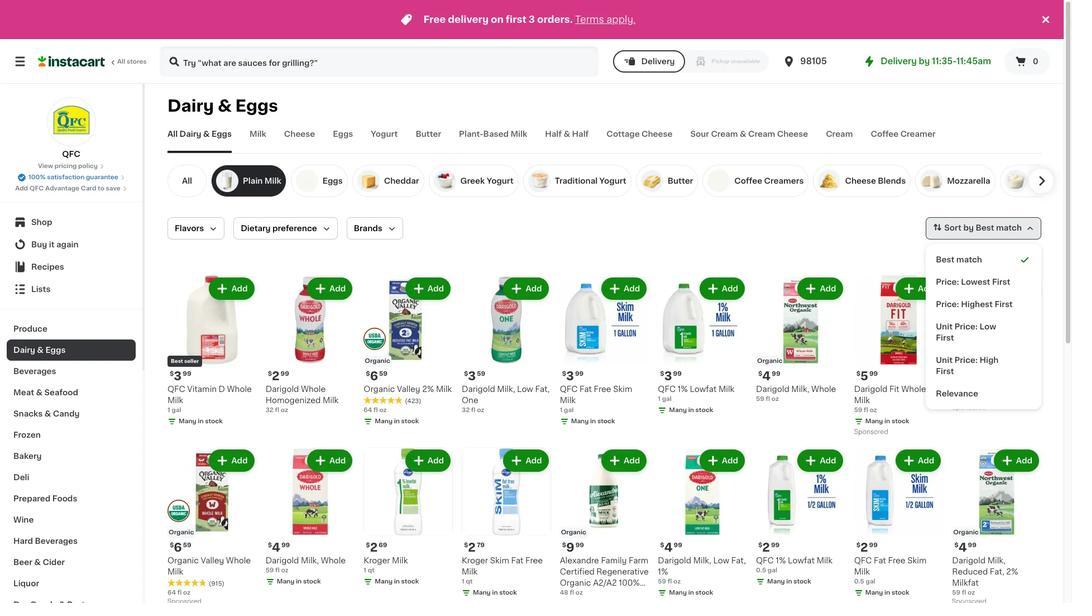 Task type: vqa. For each thing, say whether or not it's contained in the screenshot.


Task type: describe. For each thing, give the bounding box(es) containing it.
98105
[[801, 57, 828, 65]]

stock for darigold milk, low fat, 1% 59 fl oz
[[696, 590, 714, 596]]

stock for kroger milk 1 qt
[[402, 579, 419, 585]]

many in stock for qfc 1% lowfat milk 0.5 gal
[[768, 579, 812, 585]]

milk, inside darigold milk, low fat, one 32 fl oz
[[498, 385, 516, 393]]

delivery
[[448, 15, 489, 24]]

flavors button
[[168, 217, 225, 240]]

cheese blends image
[[819, 170, 841, 192]]

plant-based milk
[[459, 130, 528, 138]]

card
[[81, 186, 96, 192]]

instacart logo image
[[38, 55, 105, 68]]

d
[[219, 385, 225, 393]]

0 vertical spatial dairy & eggs
[[168, 98, 278, 114]]

qt inside kroger skim fat free milk 1 qt
[[466, 579, 473, 585]]

2 half from the left
[[573, 130, 589, 138]]

wine
[[13, 516, 34, 524]]

1 vertical spatial beverages
[[35, 538, 78, 545]]

darigold milk, reduced fat, 2% milkfat 59 fl oz
[[953, 557, 1019, 596]]

& inside dairy & eggs link
[[37, 346, 44, 354]]

milk inside qfc 1% lowfat milk 0.5 gal
[[817, 557, 833, 565]]

many in stock for kroger milk 1 qt
[[375, 579, 419, 585]]

price: highest first
[[937, 301, 1014, 308]]

1 vertical spatial eggs link
[[291, 165, 348, 197]]

by for sort
[[964, 224, 975, 232]]

unit for unit price: high first
[[937, 357, 953, 364]]

homogenized
[[266, 397, 321, 404]]

2% inside darigold milk, reduced fat, 2% milkfat 59 fl oz
[[1007, 569, 1019, 576]]

meat & seafood link
[[7, 382, 136, 403]]

0 vertical spatial beverages
[[13, 368, 56, 376]]

1 horizontal spatial darigold milk, whole 59 fl oz
[[757, 385, 837, 402]]

milk inside darigold whole homogenized milk 32 fl oz
[[323, 397, 339, 404]]

buy it again link
[[7, 234, 136, 256]]

& inside "half & half" "link"
[[564, 130, 571, 138]]

traditional yogurt
[[555, 177, 627, 185]]

milk, inside product group
[[988, 385, 1006, 393]]

next image
[[1034, 174, 1048, 188]]

hard beverages
[[13, 538, 78, 545]]

all dairy & eggs link
[[168, 129, 232, 153]]

$ 2 99 for darigold whole homogenized milk
[[268, 370, 289, 382]]

stock for qfc fat free skim milk 1 gal
[[598, 418, 616, 425]]

64 for organic valley whole milk
[[168, 590, 176, 596]]

qfc fat free skim milk 1 gal
[[560, 385, 633, 413]]

product group containing 5
[[855, 276, 944, 438]]

fl inside darigold milk, low fat, one 32 fl oz
[[472, 407, 476, 413]]

it
[[49, 241, 55, 249]]

32 inside darigold whole homogenized milk 32 fl oz
[[266, 407, 274, 413]]

gal inside qfc 1% lowfat milk 0.5 gal
[[768, 568, 778, 574]]

plant-
[[459, 130, 484, 138]]

64 fl oz for organic valley 2% milk
[[364, 407, 387, 413]]

qfc for qfc 1% lowfat milk 1 gal
[[658, 385, 676, 393]]

& inside meat & seafood link
[[36, 389, 43, 397]]

48 fl oz
[[560, 590, 583, 596]]

eggs up milk link
[[236, 98, 278, 114]]

advantage
[[45, 186, 79, 192]]

sort by
[[945, 224, 975, 232]]

99 inside $ 9 99
[[576, 543, 585, 549]]

cheese right milk link
[[284, 130, 315, 138]]

$ 2 79
[[464, 542, 485, 554]]

$ 3 99 for vitamin
[[170, 370, 191, 382]]

many in stock for darigold milk, whole 59 fl oz
[[277, 579, 321, 585]]

cream up coffee creamers link
[[749, 130, 776, 138]]

99 inside the $ 5 99
[[870, 371, 879, 377]]

Best match Sort by field
[[927, 217, 1042, 240]]

free inside qfc fat free skim milk 1 gal
[[594, 385, 612, 393]]

many in stock for qfc fat free skim milk 1 gal
[[571, 418, 616, 425]]

& inside sour cream & cream cheese link
[[740, 130, 747, 138]]

coffee creamer
[[871, 130, 936, 138]]

whole inside organic valley whole milk
[[226, 557, 251, 565]]

100% inside alexandre family farm certified regenerative organic a2/a2 100% grass-fed milk
[[619, 580, 640, 588]]

kroger for kroger milk
[[364, 557, 390, 565]]

apply.
[[607, 15, 636, 24]]

plain milk link
[[211, 165, 287, 197]]

all dairy & eggs
[[168, 130, 232, 138]]

item badge image for organic valley whole milk
[[168, 500, 190, 522]]

2 for qfc 1% lowfat milk
[[763, 542, 771, 554]]

darigold whole homogenized milk 32 fl oz
[[266, 385, 339, 413]]

shelf plain milk 1 of 44 group
[[211, 165, 291, 197]]

first inside price: lowest first option
[[993, 278, 1011, 286]]

cream right sour
[[712, 130, 739, 138]]

bakery
[[13, 453, 42, 460]]

6 for organic valley whole milk
[[174, 542, 182, 554]]

in for qfc fat free skim milk 0.5 gal
[[885, 590, 891, 596]]

blends
[[879, 177, 907, 185]]

first inside price: highest first option
[[996, 301, 1014, 308]]

recipes
[[31, 263, 64, 271]]

first inside unit price: low first
[[937, 334, 955, 342]]

fat for 3
[[580, 385, 592, 393]]

2 for darigold whole homogenized milk
[[272, 370, 280, 382]]

59 inside $ 3 59
[[477, 371, 486, 377]]

1 vertical spatial butter link
[[636, 165, 699, 197]]

1% inside darigold milk, low fat, 1% 59 fl oz
[[658, 569, 669, 576]]

view pricing policy
[[38, 163, 98, 169]]

cheddar link
[[352, 165, 424, 197]]

cream up cheese blends image
[[827, 130, 854, 138]]

many for kroger skim fat free milk 1 qt
[[473, 590, 491, 596]]

free inside limited time offer region
[[424, 15, 446, 24]]

$ 3 99 for fat
[[563, 370, 584, 382]]

butter image
[[641, 170, 664, 192]]

1 inside kroger milk 1 qt
[[364, 568, 367, 574]]

milk inside alexandre family farm certified regenerative organic a2/a2 100% grass-fed milk
[[601, 591, 617, 599]]

whole inside darigold fit whole milk 59 fl oz
[[902, 385, 927, 393]]

organic inside alexandre family farm certified regenerative organic a2/a2 100% grass-fed milk
[[560, 580, 592, 588]]

price: left highest
[[937, 301, 960, 308]]

on
[[491, 15, 504, 24]]

plain
[[243, 177, 263, 185]]

best match inside option
[[937, 256, 983, 264]]

recipes link
[[7, 256, 136, 278]]

delivery for delivery
[[642, 58, 675, 65]]

hard beverages link
[[7, 531, 136, 552]]

$ inside the $ 5 99
[[857, 371, 861, 377]]

half & half link
[[546, 129, 589, 153]]

2 for kroger skim fat free milk
[[468, 542, 476, 554]]

qfc logo image
[[47, 97, 96, 146]]

$ inside $ 2 69
[[366, 543, 370, 549]]

skim for 3
[[614, 385, 633, 393]]

oz inside darigold milk, low fat, 1% 59 fl oz
[[674, 579, 681, 585]]

best seller
[[171, 359, 199, 364]]

buy it again
[[31, 241, 79, 249]]

milk inside qfc 1% lowfat milk 1 gal
[[719, 385, 735, 393]]

5
[[861, 370, 869, 382]]

price: left lowest
[[937, 278, 960, 286]]

0 vertical spatial eggs link
[[333, 129, 353, 153]]

flavors
[[175, 225, 204, 232]]

best inside field
[[976, 224, 995, 232]]

satisfaction
[[47, 174, 85, 181]]

gal for qfc fat free skim milk 1 gal
[[564, 407, 574, 413]]

100% satisfaction guarantee button
[[17, 171, 125, 182]]

sort by list box
[[927, 244, 1042, 410]]

organic valley 2% milk
[[364, 385, 452, 393]]

fl inside darigold fit whole milk 59 fl oz
[[865, 407, 869, 413]]

cottage cheese
[[607, 130, 673, 138]]

qfc for qfc 1% lowfat milk 0.5 gal
[[757, 557, 774, 565]]

add qfc advantage card to save
[[15, 186, 121, 192]]

64 for organic valley 2% milk
[[364, 407, 372, 413]]

price: inside unit price: low first
[[955, 323, 979, 331]]

match inside option
[[957, 256, 983, 264]]

foods
[[52, 495, 77, 503]]

to
[[98, 186, 104, 192]]

0.5 inside the qfc fat free skim milk 0.5 gal
[[855, 579, 865, 585]]

oz inside darigold milk, low fat, one 32 fl oz
[[477, 407, 485, 413]]

cider
[[43, 559, 65, 567]]

greek
[[461, 177, 485, 185]]

traditional yogurt image
[[529, 170, 551, 192]]

view
[[38, 163, 53, 169]]

prepared foods
[[13, 495, 77, 503]]

qfc vitamin d whole milk 1 gal
[[168, 385, 252, 413]]

in for qfc 1% lowfat milk 1 gal
[[689, 407, 695, 413]]

price: lowest first option
[[931, 271, 1038, 293]]

fat inside kroger skim fat free milk 1 qt
[[512, 557, 524, 565]]

0 horizontal spatial darigold milk, whole 59 fl oz
[[266, 557, 346, 574]]

free delivery on first 3 orders. terms apply.
[[424, 15, 636, 24]]

69
[[379, 543, 387, 549]]

qt inside kroger milk 1 qt
[[368, 568, 375, 574]]

unit price: high first
[[937, 357, 999, 376]]

$ inside $ 2 79
[[464, 543, 468, 549]]

dietary preference
[[241, 225, 317, 232]]

mozzarella
[[948, 177, 991, 185]]

skim inside kroger skim fat free milk 1 qt
[[490, 557, 510, 565]]

stock for qfc 1% lowfat milk 0.5 gal
[[794, 579, 812, 585]]

oz inside darigold milk, reduced fat, 2% milkfat 59 fl oz
[[968, 590, 976, 596]]

cheese inside 'link'
[[642, 130, 673, 138]]

darigold inside darigold milk, reduced fat, 2% milkfat 59 fl oz
[[953, 557, 986, 565]]

sponsored badge image down relevance
[[953, 405, 987, 411]]

gal inside qfc 1% lowfat milk 1 gal
[[663, 396, 672, 402]]

lowfat for 3
[[690, 385, 717, 393]]

$ 9 99
[[563, 542, 585, 554]]

add inside add qfc advantage card to save link
[[15, 186, 28, 192]]

price: lowest first
[[937, 278, 1011, 286]]

sponsored badge image for 6
[[168, 599, 201, 604]]

darigold inside darigold milk, low fat, one 32 fl oz
[[462, 385, 496, 393]]

greek yogurt
[[461, 177, 514, 185]]

greek yogurt link
[[429, 165, 519, 197]]

based
[[484, 130, 509, 138]]

save
[[106, 186, 121, 192]]

2 horizontal spatial darigold milk, whole 59 fl oz
[[953, 385, 1033, 402]]

32 inside darigold milk, low fat, one 32 fl oz
[[462, 407, 470, 413]]

sour
[[691, 130, 710, 138]]

cheddar
[[384, 177, 419, 185]]

seller
[[184, 359, 199, 364]]

many for qfc 1% lowfat milk 1 gal
[[670, 407, 687, 413]]

liquor
[[13, 580, 39, 588]]

in for kroger skim fat free milk 1 qt
[[493, 590, 498, 596]]

regenerative
[[597, 569, 649, 576]]

many for darigold milk, low fat, 1% 59 fl oz
[[670, 590, 687, 596]]

grass-
[[560, 591, 586, 599]]

fat, for 3
[[536, 385, 550, 393]]

0 horizontal spatial 2%
[[423, 385, 434, 393]]

sponsored badge image for 5
[[855, 429, 889, 436]]

many in stock for qfc 1% lowfat milk 1 gal
[[670, 407, 714, 413]]

in for kroger milk 1 qt
[[394, 579, 400, 585]]

many for qfc 1% lowfat milk 0.5 gal
[[768, 579, 786, 585]]

1 inside qfc 1% lowfat milk 1 gal
[[658, 396, 661, 402]]

snacks
[[13, 410, 43, 418]]

best match inside field
[[976, 224, 1023, 232]]

fl inside darigold milk, reduced fat, 2% milkfat 59 fl oz
[[963, 590, 967, 596]]

in for darigold fit whole milk 59 fl oz
[[885, 418, 891, 425]]

0 button
[[1005, 48, 1051, 75]]

greek yogurt image
[[434, 170, 456, 192]]

darigold inside darigold fit whole milk 59 fl oz
[[855, 385, 888, 393]]

unit price: low first option
[[931, 316, 1038, 349]]

milk inside group
[[265, 177, 282, 185]]

many in stock for qfc fat free skim milk 0.5 gal
[[866, 590, 910, 596]]

match inside field
[[997, 224, 1023, 232]]

0 horizontal spatial butter link
[[416, 129, 442, 153]]

1% for 2
[[776, 557, 787, 565]]

cream che link
[[1001, 165, 1073, 197]]

many for kroger milk 1 qt
[[375, 579, 393, 585]]

3 for qfc vitamin d whole milk
[[174, 370, 182, 382]]

seafood
[[44, 389, 78, 397]]

eggs inside shelves by aisles element
[[323, 177, 343, 185]]

2 for kroger milk
[[370, 542, 378, 554]]

fat, for 4
[[991, 569, 1005, 576]]

free inside the qfc fat free skim milk 0.5 gal
[[889, 557, 906, 565]]

lists
[[31, 286, 51, 293]]

organic inside organic valley whole milk
[[168, 557, 199, 565]]

unit for unit price: low first
[[937, 323, 953, 331]]

fed
[[586, 591, 599, 599]]

whole inside qfc vitamin d whole milk 1 gal
[[227, 385, 252, 393]]

all stores
[[117, 59, 147, 65]]

darigold inside darigold milk, low fat, 1% 59 fl oz
[[658, 557, 692, 565]]

cream che
[[1032, 177, 1073, 185]]

1 half from the left
[[546, 130, 562, 138]]

1 for kroger skim fat free milk
[[462, 579, 465, 585]]



Task type: locate. For each thing, give the bounding box(es) containing it.
beverages up cider
[[35, 538, 78, 545]]

guarantee
[[86, 174, 118, 181]]

0 vertical spatial butter
[[416, 130, 442, 138]]

dairy & eggs down produce
[[13, 346, 66, 354]]

by for delivery
[[920, 57, 931, 65]]

64 fl oz down organic valley whole milk
[[168, 590, 191, 596]]

milk inside darigold fit whole milk 59 fl oz
[[855, 397, 871, 404]]

darigold milk, whole 59 fl oz
[[757, 385, 837, 402], [953, 385, 1033, 402], [266, 557, 346, 574]]

1 horizontal spatial valley
[[397, 385, 421, 393]]

0
[[1034, 58, 1039, 65]]

2 horizontal spatial 1%
[[776, 557, 787, 565]]

1 horizontal spatial delivery
[[881, 57, 917, 65]]

1 vertical spatial dairy & eggs
[[13, 346, 66, 354]]

0 horizontal spatial 6
[[174, 542, 182, 554]]

milkfat
[[953, 580, 980, 588]]

cream cheese image
[[1006, 170, 1028, 192]]

59 inside darigold milk, low fat, 1% 59 fl oz
[[658, 579, 667, 585]]

valley up (915)
[[201, 557, 224, 565]]

whole inside darigold whole homogenized milk 32 fl oz
[[301, 385, 326, 393]]

dietary
[[241, 225, 271, 232]]

3
[[529, 15, 535, 24], [174, 370, 182, 382], [468, 370, 476, 382], [567, 370, 574, 382], [665, 370, 673, 382]]

0 horizontal spatial yogurt
[[371, 130, 398, 138]]

2 left 69
[[370, 542, 378, 554]]

dairy down produce
[[13, 346, 35, 354]]

by
[[920, 57, 931, 65], [964, 224, 975, 232]]

0 vertical spatial qt
[[368, 568, 375, 574]]

deli
[[13, 474, 29, 482]]

orders.
[[538, 15, 573, 24]]

2 vertical spatial dairy
[[13, 346, 35, 354]]

delivery
[[881, 57, 917, 65], [642, 58, 675, 65]]

6
[[370, 370, 378, 382], [174, 542, 182, 554]]

sponsored badge image down milkfat
[[953, 599, 987, 604]]

& right sour
[[740, 130, 747, 138]]

1 vertical spatial lowfat
[[789, 557, 815, 565]]

one
[[462, 397, 479, 404]]

sponsored badge image down organic valley whole milk
[[168, 599, 201, 604]]

2 horizontal spatial fat
[[875, 557, 887, 565]]

fat, inside darigold milk, low fat, one 32 fl oz
[[536, 385, 550, 393]]

coffee for coffee creamer
[[871, 130, 899, 138]]

low for unit price: low first
[[980, 323, 997, 331]]

item badge image
[[364, 328, 386, 351], [168, 500, 190, 522]]

$ 3 99 up qfc 1% lowfat milk 1 gal
[[661, 370, 682, 382]]

sponsored badge image for 4
[[953, 599, 987, 604]]

many for qfc fat free skim milk 1 gal
[[571, 418, 589, 425]]

first right lowest
[[993, 278, 1011, 286]]

1 horizontal spatial $ 2 99
[[759, 542, 780, 554]]

dairy & eggs
[[168, 98, 278, 114], [13, 346, 66, 354]]

gal for qfc vitamin d whole milk 1 gal
[[172, 407, 181, 413]]

cheese right 'cottage'
[[642, 130, 673, 138]]

64 down organic valley 2% milk
[[364, 407, 372, 413]]

snacks & candy
[[13, 410, 80, 418]]

frozen link
[[7, 425, 136, 446]]

limited time offer region
[[0, 0, 1040, 39]]

fat, inside darigold milk, low fat, 1% 59 fl oz
[[732, 557, 746, 565]]

butter link
[[416, 129, 442, 153], [636, 165, 699, 197]]

59 inside darigold milk, reduced fat, 2% milkfat 59 fl oz
[[953, 590, 961, 596]]

qfc link
[[47, 97, 96, 160]]

0 horizontal spatial valley
[[201, 557, 224, 565]]

traditional yogurt link
[[523, 165, 632, 197]]

kroger inside kroger skim fat free milk 1 qt
[[462, 557, 489, 565]]

6 up organic valley whole milk
[[174, 542, 182, 554]]

qfc for qfc vitamin d whole milk 1 gal
[[168, 385, 185, 393]]

beverages link
[[7, 361, 136, 382]]

low for darigold milk, low fat, 1% 59 fl oz
[[714, 557, 730, 565]]

butter link left plant-
[[416, 129, 442, 153]]

3 up qfc 1% lowfat milk 1 gal
[[665, 370, 673, 382]]

highest
[[962, 301, 994, 308]]

0 horizontal spatial qt
[[368, 568, 375, 574]]

stock for qfc fat free skim milk 0.5 gal
[[892, 590, 910, 596]]

match up best match option
[[997, 224, 1023, 232]]

policy
[[78, 163, 98, 169]]

eggs link down cheese link
[[291, 165, 348, 197]]

shelves by aisles element
[[168, 154, 1073, 208]]

2
[[272, 370, 280, 382], [468, 542, 476, 554], [763, 542, 771, 554], [370, 542, 378, 554], [861, 542, 869, 554]]

oz
[[772, 396, 780, 402], [968, 396, 976, 402], [477, 407, 485, 413], [281, 407, 288, 413], [380, 407, 387, 413], [870, 407, 878, 413], [281, 568, 289, 574], [674, 579, 681, 585], [183, 590, 191, 596], [576, 590, 583, 596], [968, 590, 976, 596]]

0 vertical spatial match
[[997, 224, 1023, 232]]

service type group
[[614, 50, 770, 73]]

fat for 2
[[875, 557, 887, 565]]

$ 4 99
[[759, 370, 781, 382], [268, 542, 290, 554], [661, 542, 683, 554], [955, 542, 977, 554]]

first right highest
[[996, 301, 1014, 308]]

& inside snacks & candy "link"
[[45, 410, 51, 418]]

qt
[[368, 568, 375, 574], [466, 579, 473, 585]]

fat, left qfc 1% lowfat milk 0.5 gal at the bottom right of the page
[[732, 557, 746, 565]]

1 horizontal spatial kroger
[[462, 557, 489, 565]]

cheese left the "cream" link
[[778, 130, 809, 138]]

1 inside qfc fat free skim milk 1 gal
[[560, 407, 563, 413]]

100% inside button
[[29, 174, 46, 181]]

lists link
[[7, 278, 136, 301]]

stock for darigold milk, whole 59 fl oz
[[303, 579, 321, 585]]

darigold inside darigold whole homogenized milk 32 fl oz
[[266, 385, 299, 393]]

2 unit from the top
[[937, 357, 953, 364]]

0 horizontal spatial $ 6 59
[[170, 542, 191, 554]]

terms
[[576, 15, 605, 24]]

qfc for qfc fat free skim milk 1 gal
[[560, 385, 578, 393]]

organic
[[758, 358, 783, 364], [365, 358, 390, 364], [954, 358, 979, 364], [364, 385, 395, 393], [169, 530, 194, 536], [561, 530, 587, 536], [954, 530, 979, 536], [168, 557, 199, 565], [560, 580, 592, 588]]

best match up best match option
[[976, 224, 1023, 232]]

(915)
[[209, 581, 225, 588]]

all for all stores
[[117, 59, 125, 65]]

1% for 3
[[678, 385, 688, 393]]

all link
[[168, 165, 207, 197]]

yogurt up cheddar link
[[371, 130, 398, 138]]

1 unit from the top
[[937, 323, 953, 331]]

fl
[[766, 396, 771, 402], [963, 396, 967, 402], [472, 407, 476, 413], [275, 407, 279, 413], [374, 407, 378, 413], [865, 407, 869, 413], [276, 568, 280, 574], [668, 579, 672, 585], [178, 590, 182, 596], [570, 590, 575, 596], [963, 590, 967, 596]]

2 vertical spatial best
[[171, 359, 183, 364]]

yogurt
[[371, 130, 398, 138], [487, 177, 514, 185], [600, 177, 627, 185]]

gal inside the qfc fat free skim milk 0.5 gal
[[866, 579, 876, 585]]

1 vertical spatial match
[[957, 256, 983, 264]]

$ 6 59 up organic valley whole milk
[[170, 542, 191, 554]]

qfc for qfc fat free skim milk 0.5 gal
[[855, 557, 873, 565]]

3 inside limited time offer region
[[529, 15, 535, 24]]

& right meat
[[36, 389, 43, 397]]

mozzarella image
[[921, 170, 943, 192]]

valley inside organic valley whole milk
[[201, 557, 224, 565]]

many in stock for kroger skim fat free milk 1 qt
[[473, 590, 517, 596]]

& right 'beer'
[[34, 559, 41, 567]]

1 for qfc vitamin d whole milk
[[168, 407, 170, 413]]

in for qfc vitamin d whole milk 1 gal
[[198, 418, 204, 425]]

0 horizontal spatial low
[[518, 385, 534, 393]]

0 vertical spatial best match
[[976, 224, 1023, 232]]

unit price: high first option
[[931, 349, 1038, 383]]

eggs left milk link
[[212, 130, 232, 138]]

cheese right cheese blends image
[[846, 177, 877, 185]]

reduced
[[953, 569, 989, 576]]

cheddar image
[[358, 170, 380, 192]]

0 vertical spatial butter link
[[416, 129, 442, 153]]

59 inside darigold fit whole milk 59 fl oz
[[855, 407, 863, 413]]

first up unit price: high first
[[937, 334, 955, 342]]

0 horizontal spatial 64 fl oz
[[168, 590, 191, 596]]

$ 6 59 for organic valley 2% milk
[[366, 370, 388, 382]]

0 vertical spatial all
[[117, 59, 125, 65]]

best match up price: lowest first
[[937, 256, 983, 264]]

0 horizontal spatial delivery
[[642, 58, 675, 65]]

low inside unit price: low first
[[980, 323, 997, 331]]

$ 3 99 for 1%
[[661, 370, 682, 382]]

1 horizontal spatial 100%
[[619, 580, 640, 588]]

1
[[658, 396, 661, 402], [168, 407, 170, 413], [560, 407, 563, 413], [364, 568, 367, 574], [462, 579, 465, 585]]

unit inside unit price: high first
[[937, 357, 953, 364]]

100% down view
[[29, 174, 46, 181]]

butter inside shelves by aisles element
[[668, 177, 694, 185]]

beverages up 'meat & seafood'
[[13, 368, 56, 376]]

beverages
[[13, 368, 56, 376], [35, 538, 78, 545]]

$ 3 99 down best seller
[[170, 370, 191, 382]]

che
[[1061, 177, 1073, 185]]

best match option
[[931, 249, 1038, 271]]

1 vertical spatial 64 fl oz
[[168, 590, 191, 596]]

bakery link
[[7, 446, 136, 467]]

1 vertical spatial 0.5
[[855, 579, 865, 585]]

lowfat inside qfc 1% lowfat milk 0.5 gal
[[789, 557, 815, 565]]

0 horizontal spatial all
[[117, 59, 125, 65]]

79
[[477, 543, 485, 549]]

100% satisfaction guarantee
[[29, 174, 118, 181]]

1 vertical spatial unit
[[937, 357, 953, 364]]

many in stock inside product group
[[866, 418, 910, 425]]

coffee left creamers
[[735, 177, 763, 185]]

2 vertical spatial fat,
[[991, 569, 1005, 576]]

0 horizontal spatial butter
[[416, 130, 442, 138]]

many in stock for darigold milk, low fat, 1% 59 fl oz
[[670, 590, 714, 596]]

qt down $ 2 69 at the left bottom of the page
[[368, 568, 375, 574]]

dairy & eggs up the all dairy & eggs
[[168, 98, 278, 114]]

0 horizontal spatial lowfat
[[690, 385, 717, 393]]

farm
[[629, 557, 649, 565]]

$ 6 59 for organic valley whole milk
[[170, 542, 191, 554]]

1 vertical spatial all
[[168, 130, 178, 138]]

64 fl oz down organic valley 2% milk
[[364, 407, 387, 413]]

2 up the qfc fat free skim milk 0.5 gal
[[861, 542, 869, 554]]

cheese inside "link"
[[846, 177, 877, 185]]

valley up (423)
[[397, 385, 421, 393]]

1 vertical spatial best match
[[937, 256, 983, 264]]

cream left che on the right top of page
[[1032, 177, 1059, 185]]

$ 6 59 up organic valley 2% milk
[[366, 370, 388, 382]]

0 vertical spatial 2%
[[423, 385, 434, 393]]

0.5 inside qfc 1% lowfat milk 0.5 gal
[[757, 568, 767, 574]]

stock for kroger skim fat free milk 1 qt
[[500, 590, 517, 596]]

skim inside the qfc fat free skim milk 0.5 gal
[[908, 557, 927, 565]]

by right the sort
[[964, 224, 975, 232]]

1 horizontal spatial dairy & eggs
[[168, 98, 278, 114]]

unit
[[937, 323, 953, 331], [937, 357, 953, 364]]

frozen
[[13, 431, 41, 439]]

1 horizontal spatial 0.5
[[855, 579, 865, 585]]

pricing
[[55, 163, 77, 169]]

1% inside qfc 1% lowfat milk 0.5 gal
[[776, 557, 787, 565]]

$ 2 99 up the qfc fat free skim milk 0.5 gal
[[857, 542, 878, 554]]

prepared foods link
[[7, 488, 136, 510]]

0 vertical spatial 0.5
[[757, 568, 767, 574]]

qfc
[[62, 150, 80, 158], [29, 186, 44, 192], [168, 385, 185, 393], [560, 385, 578, 393], [658, 385, 676, 393], [757, 557, 774, 565], [855, 557, 873, 565]]

coffee left creamer
[[871, 130, 899, 138]]

0 vertical spatial unit
[[937, 323, 953, 331]]

match up price: lowest first
[[957, 256, 983, 264]]

3 for qfc fat free skim milk
[[567, 370, 574, 382]]

best right sort by
[[976, 224, 995, 232]]

1 vertical spatial low
[[518, 385, 534, 393]]

in for qfc 1% lowfat milk 0.5 gal
[[787, 579, 793, 585]]

1 vertical spatial by
[[964, 224, 975, 232]]

valley for whole
[[201, 557, 224, 565]]

creamer
[[901, 130, 936, 138]]

1 horizontal spatial skim
[[614, 385, 633, 393]]

free inside kroger skim fat free milk 1 qt
[[526, 557, 543, 565]]

delivery for delivery by 11:35-11:45am
[[881, 57, 917, 65]]

cream inside shelves by aisles element
[[1032, 177, 1059, 185]]

alexandre family farm certified regenerative organic a2/a2 100% grass-fed milk
[[560, 557, 649, 599]]

half & half
[[546, 130, 589, 138]]

unit down price: highest first
[[937, 323, 953, 331]]

0 horizontal spatial $ 2 99
[[268, 370, 289, 382]]

64 fl oz
[[364, 407, 387, 413], [168, 590, 191, 596]]

2 up homogenized
[[272, 370, 280, 382]]

dairy up all link
[[180, 130, 201, 138]]

0 horizontal spatial skim
[[490, 557, 510, 565]]

3 down best seller
[[174, 370, 182, 382]]

1 vertical spatial 6
[[174, 542, 182, 554]]

eggs down 'produce' "link"
[[45, 346, 66, 354]]

1 $ 3 99 from the left
[[170, 370, 191, 382]]

milk, inside darigold milk, low fat, 1% 59 fl oz
[[694, 557, 712, 565]]

1 for qfc fat free skim milk
[[560, 407, 563, 413]]

many for qfc fat free skim milk 0.5 gal
[[866, 590, 884, 596]]

1 vertical spatial valley
[[201, 557, 224, 565]]

2 vertical spatial all
[[182, 177, 192, 185]]

yogurt right greek
[[487, 177, 514, 185]]

0 vertical spatial dairy
[[168, 98, 214, 114]]

brands button
[[347, 217, 403, 240]]

best inside option
[[937, 256, 955, 264]]

1 horizontal spatial butter
[[668, 177, 694, 185]]

1 horizontal spatial by
[[964, 224, 975, 232]]

1 horizontal spatial 64
[[364, 407, 372, 413]]

gal inside qfc fat free skim milk 1 gal
[[564, 407, 574, 413]]

1 32 from the left
[[462, 407, 470, 413]]

& up traditional
[[564, 130, 571, 138]]

sponsored badge image
[[953, 405, 987, 411], [855, 429, 889, 436], [168, 599, 201, 604], [953, 599, 987, 604]]

1 inside qfc vitamin d whole milk 1 gal
[[168, 407, 170, 413]]

many in stock for qfc vitamin d whole milk 1 gal
[[179, 418, 223, 425]]

0 horizontal spatial 64
[[168, 590, 176, 596]]

product group
[[168, 276, 257, 428], [266, 276, 355, 415], [364, 276, 453, 428], [462, 276, 551, 415], [560, 276, 650, 428], [658, 276, 748, 417], [757, 276, 846, 404], [855, 276, 944, 438], [953, 276, 1042, 414], [168, 447, 257, 604], [266, 447, 355, 589], [364, 447, 453, 589], [462, 447, 551, 600], [560, 447, 650, 599], [658, 447, 748, 600], [757, 447, 846, 589], [855, 447, 944, 600], [953, 447, 1042, 604]]

item badge image for organic valley 2% milk
[[364, 328, 386, 351]]

coffee for coffee creamers
[[735, 177, 763, 185]]

1 horizontal spatial all
[[168, 130, 178, 138]]

0 horizontal spatial best
[[171, 359, 183, 364]]

coffee creamers
[[735, 177, 804, 185]]

stock for qfc 1% lowfat milk 1 gal
[[696, 407, 714, 413]]

1 vertical spatial 100%
[[619, 580, 640, 588]]

candy
[[53, 410, 80, 418]]

oz inside darigold whole homogenized milk 32 fl oz
[[281, 407, 288, 413]]

eggs link left yogurt link
[[333, 129, 353, 153]]

in for darigold milk, low fat, 1% 59 fl oz
[[689, 590, 695, 596]]

0 horizontal spatial coffee
[[735, 177, 763, 185]]

2 horizontal spatial all
[[182, 177, 192, 185]]

relevance option
[[931, 383, 1038, 405]]

milk inside the qfc fat free skim milk 0.5 gal
[[855, 569, 871, 576]]

all left stores
[[117, 59, 125, 65]]

kroger milk 1 qt
[[364, 557, 408, 574]]

in
[[689, 407, 695, 413], [198, 418, 204, 425], [394, 418, 400, 425], [591, 418, 596, 425], [885, 418, 891, 425], [787, 579, 793, 585], [296, 579, 302, 585], [394, 579, 400, 585], [493, 590, 498, 596], [689, 590, 695, 596], [885, 590, 891, 596]]

stock for darigold fit whole milk 59 fl oz
[[892, 418, 910, 425]]

Search field
[[161, 47, 598, 76]]

$ inside $ 9 99
[[563, 543, 567, 549]]

all inside shelves by aisles element
[[182, 177, 192, 185]]

cream link
[[827, 129, 854, 153]]

0.5
[[757, 568, 767, 574], [855, 579, 865, 585]]

kroger for kroger skim fat free milk
[[462, 557, 489, 565]]

2 horizontal spatial $ 2 99
[[857, 542, 878, 554]]

eggs
[[236, 98, 278, 114], [212, 130, 232, 138], [333, 130, 353, 138], [323, 177, 343, 185], [45, 346, 66, 354]]

delivery button
[[614, 50, 685, 73]]

product group containing 9
[[560, 447, 650, 599]]

delivery by 11:35-11:45am
[[881, 57, 992, 65]]

milk inside organic valley whole milk
[[168, 569, 184, 576]]

64 fl oz for organic valley whole milk
[[168, 590, 191, 596]]

yogurt for traditional yogurt
[[600, 177, 627, 185]]

$ 2 99 for qfc 1% lowfat milk
[[759, 542, 780, 554]]

$ inside $ 3 59
[[464, 371, 468, 377]]

qt down $ 2 79
[[466, 579, 473, 585]]

plain milk
[[243, 177, 282, 185]]

cheese blends
[[846, 177, 907, 185]]

1 vertical spatial $ 6 59
[[170, 542, 191, 554]]

1 horizontal spatial 64 fl oz
[[364, 407, 387, 413]]

0 horizontal spatial kroger
[[364, 557, 390, 565]]

all up all link
[[168, 130, 178, 138]]

milk, inside darigold milk, reduced fat, 2% milkfat 59 fl oz
[[988, 557, 1006, 565]]

64 down organic valley whole milk
[[168, 590, 176, 596]]

0 horizontal spatial fat
[[512, 557, 524, 565]]

$ 2 99 up qfc 1% lowfat milk 0.5 gal at the bottom right of the page
[[759, 542, 780, 554]]

best match
[[976, 224, 1023, 232], [937, 256, 983, 264]]

1 horizontal spatial qt
[[466, 579, 473, 585]]

& inside all dairy & eggs link
[[203, 130, 210, 138]]

2 horizontal spatial best
[[976, 224, 995, 232]]

first up relevance
[[937, 368, 955, 376]]

qfc inside qfc fat free skim milk 1 gal
[[560, 385, 578, 393]]

$ 2 99 up homogenized
[[268, 370, 289, 382]]

1 vertical spatial 2%
[[1007, 569, 1019, 576]]

by inside field
[[964, 224, 975, 232]]

1 horizontal spatial coffee
[[871, 130, 899, 138]]

2 left the 79
[[468, 542, 476, 554]]

half up "traditional yogurt" image
[[546, 130, 562, 138]]

0 vertical spatial fat,
[[536, 385, 550, 393]]

None search field
[[160, 46, 599, 77]]

eggs left yogurt link
[[333, 130, 353, 138]]

cottage
[[607, 130, 640, 138]]

& down produce
[[37, 346, 44, 354]]

dairy & eggs link
[[7, 340, 136, 361]]

low for darigold milk, low fat, one 32 fl oz
[[518, 385, 534, 393]]

fl inside darigold milk, low fat, 1% 59 fl oz
[[668, 579, 672, 585]]

low inside darigold milk, low fat, 1% 59 fl oz
[[714, 557, 730, 565]]

milk inside kroger milk 1 qt
[[392, 557, 408, 565]]

butter left plant-
[[416, 130, 442, 138]]

stock
[[696, 407, 714, 413], [205, 418, 223, 425], [402, 418, 419, 425], [598, 418, 616, 425], [892, 418, 910, 425], [794, 579, 812, 585], [303, 579, 321, 585], [402, 579, 419, 585], [500, 590, 517, 596], [696, 590, 714, 596], [892, 590, 910, 596]]

& left candy
[[45, 410, 51, 418]]

valley for 2%
[[397, 385, 421, 393]]

coffee creamers link
[[703, 165, 809, 197]]

0 vertical spatial coffee
[[871, 130, 899, 138]]

cheese link
[[284, 129, 315, 153]]

2 horizontal spatial $ 3 99
[[661, 370, 682, 382]]

many for qfc vitamin d whole milk 1 gal
[[179, 418, 197, 425]]

kroger inside kroger milk 1 qt
[[364, 557, 390, 565]]

sort
[[945, 224, 962, 232]]

dairy & eggs inside dairy & eggs link
[[13, 346, 66, 354]]

qfc inside the qfc fat free skim milk 0.5 gal
[[855, 557, 873, 565]]

0 vertical spatial by
[[920, 57, 931, 65]]

half left 'cottage'
[[573, 130, 589, 138]]

many for darigold fit whole milk 59 fl oz
[[866, 418, 884, 425]]

1 horizontal spatial low
[[714, 557, 730, 565]]

in for qfc fat free skim milk 1 gal
[[591, 418, 596, 425]]

0 horizontal spatial match
[[957, 256, 983, 264]]

by left the 11:35-
[[920, 57, 931, 65]]

many for darigold milk, whole 59 fl oz
[[277, 579, 295, 585]]

price: inside unit price: high first
[[955, 357, 979, 364]]

preference
[[273, 225, 317, 232]]

32 down homogenized
[[266, 407, 274, 413]]

all for all dairy & eggs
[[168, 130, 178, 138]]

fl inside darigold whole homogenized milk 32 fl oz
[[275, 407, 279, 413]]

butter right butter icon
[[668, 177, 694, 185]]

2 horizontal spatial yogurt
[[600, 177, 627, 185]]

100% down regenerative
[[619, 580, 640, 588]]

2%
[[423, 385, 434, 393], [1007, 569, 1019, 576]]

0 horizontal spatial half
[[546, 130, 562, 138]]

0 horizontal spatial item badge image
[[168, 500, 190, 522]]

qfc inside qfc 1% lowfat milk 1 gal
[[658, 385, 676, 393]]

kroger down $ 2 79
[[462, 557, 489, 565]]

1 horizontal spatial 1%
[[678, 385, 688, 393]]

32 down one
[[462, 407, 470, 413]]

3 right first
[[529, 15, 535, 24]]

unit inside unit price: low first
[[937, 323, 953, 331]]

milk inside qfc fat free skim milk 1 gal
[[560, 397, 576, 404]]

yogurt for greek yogurt
[[487, 177, 514, 185]]

0 horizontal spatial by
[[920, 57, 931, 65]]

product group containing darigold milk, whole
[[953, 276, 1042, 414]]

price: highest first option
[[931, 293, 1038, 316]]

1 horizontal spatial 32
[[462, 407, 470, 413]]

0 horizontal spatial 0.5
[[757, 568, 767, 574]]

0 horizontal spatial 1%
[[658, 569, 669, 576]]

eggs left cheddar image
[[323, 177, 343, 185]]

1 vertical spatial qt
[[466, 579, 473, 585]]

family
[[602, 557, 627, 565]]

gal for qfc fat free skim milk 0.5 gal
[[866, 579, 876, 585]]

coffee inside shelves by aisles element
[[735, 177, 763, 185]]

100%
[[29, 174, 46, 181], [619, 580, 640, 588]]

0 vertical spatial best
[[976, 224, 995, 232]]

lowfat for 2
[[789, 557, 815, 565]]

stock for qfc vitamin d whole milk 1 gal
[[205, 418, 223, 425]]

6 up organic valley 2% milk
[[370, 370, 378, 382]]

2 $ 3 99 from the left
[[563, 370, 584, 382]]

& up all link
[[203, 130, 210, 138]]

1 vertical spatial 64
[[168, 590, 176, 596]]

1 horizontal spatial item badge image
[[364, 328, 386, 351]]

beer & cider
[[13, 559, 65, 567]]

oz inside darigold fit whole milk 59 fl oz
[[870, 407, 878, 413]]

vitamin
[[187, 385, 217, 393]]

0 horizontal spatial 32
[[266, 407, 274, 413]]

2 kroger from the left
[[364, 557, 390, 565]]

2 32 from the left
[[266, 407, 274, 413]]

view pricing policy link
[[38, 162, 105, 171]]

milk inside kroger skim fat free milk 1 qt
[[462, 569, 478, 576]]

high
[[980, 357, 999, 364]]

1 horizontal spatial lowfat
[[789, 557, 815, 565]]

fat, left qfc fat free skim milk 1 gal
[[536, 385, 550, 393]]

plain milk image
[[216, 170, 239, 192]]

organic valley whole milk
[[168, 557, 251, 576]]

1 kroger from the left
[[462, 557, 489, 565]]

first inside unit price: high first
[[937, 368, 955, 376]]

price: down price: highest first
[[955, 323, 979, 331]]

skim for 2
[[908, 557, 927, 565]]

3 up one
[[468, 370, 476, 382]]

6 for organic valley 2% milk
[[370, 370, 378, 382]]

3 up qfc fat free skim milk 1 gal
[[567, 370, 574, 382]]

1 vertical spatial item badge image
[[168, 500, 190, 522]]

qfc inside qfc 1% lowfat milk 0.5 gal
[[757, 557, 774, 565]]

$ 5 99
[[857, 370, 879, 382]]

best left seller
[[171, 359, 183, 364]]

3 for darigold milk, low fat, one
[[468, 370, 476, 382]]

0 vertical spatial 1%
[[678, 385, 688, 393]]

many in stock for darigold fit whole milk 59 fl oz
[[866, 418, 910, 425]]

fat inside the qfc fat free skim milk 0.5 gal
[[875, 557, 887, 565]]

2 horizontal spatial low
[[980, 323, 997, 331]]

2 for qfc fat free skim milk
[[861, 542, 869, 554]]

1 horizontal spatial 6
[[370, 370, 378, 382]]

fat, right reduced
[[991, 569, 1005, 576]]

kroger down $ 2 69 at the left bottom of the page
[[364, 557, 390, 565]]

1 vertical spatial dairy
[[180, 130, 201, 138]]

0 horizontal spatial $ 3 99
[[170, 370, 191, 382]]

buy
[[31, 241, 47, 249]]

0 horizontal spatial dairy & eggs
[[13, 346, 66, 354]]

half
[[546, 130, 562, 138], [573, 130, 589, 138]]

milk inside qfc vitamin d whole milk 1 gal
[[168, 397, 184, 404]]

in for darigold milk, whole 59 fl oz
[[296, 579, 302, 585]]

3 $ 3 99 from the left
[[661, 370, 682, 382]]

low inside darigold milk, low fat, one 32 fl oz
[[518, 385, 534, 393]]

3 for qfc 1% lowfat milk
[[665, 370, 673, 382]]

price: left high
[[955, 357, 979, 364]]

best down the sort
[[937, 256, 955, 264]]

2 up qfc 1% lowfat milk 0.5 gal at the bottom right of the page
[[763, 542, 771, 554]]

prepared
[[13, 495, 50, 503]]

unit down unit price: low first
[[937, 357, 953, 364]]

1 horizontal spatial 2%
[[1007, 569, 1019, 576]]

dairy up the all dairy & eggs
[[168, 98, 214, 114]]

& inside beer & cider link
[[34, 559, 41, 567]]

2 vertical spatial 1%
[[658, 569, 669, 576]]

in inside product group
[[885, 418, 891, 425]]

delivery inside button
[[642, 58, 675, 65]]

59
[[477, 371, 486, 377], [380, 371, 388, 377], [757, 396, 765, 402], [953, 396, 961, 402], [855, 407, 863, 413], [183, 543, 191, 549], [266, 568, 274, 574], [658, 579, 667, 585], [953, 590, 961, 596]]

qfc for qfc
[[62, 150, 80, 158]]

butter link down cottage cheese 'link'
[[636, 165, 699, 197]]

& up the all dairy & eggs
[[218, 98, 232, 114]]

skim inside qfc fat free skim milk 1 gal
[[614, 385, 633, 393]]

$ 2 99 for qfc fat free skim milk
[[857, 542, 878, 554]]

0 horizontal spatial 100%
[[29, 174, 46, 181]]

cream
[[712, 130, 739, 138], [749, 130, 776, 138], [827, 130, 854, 138], [1032, 177, 1059, 185]]

11:35-
[[933, 57, 957, 65]]



